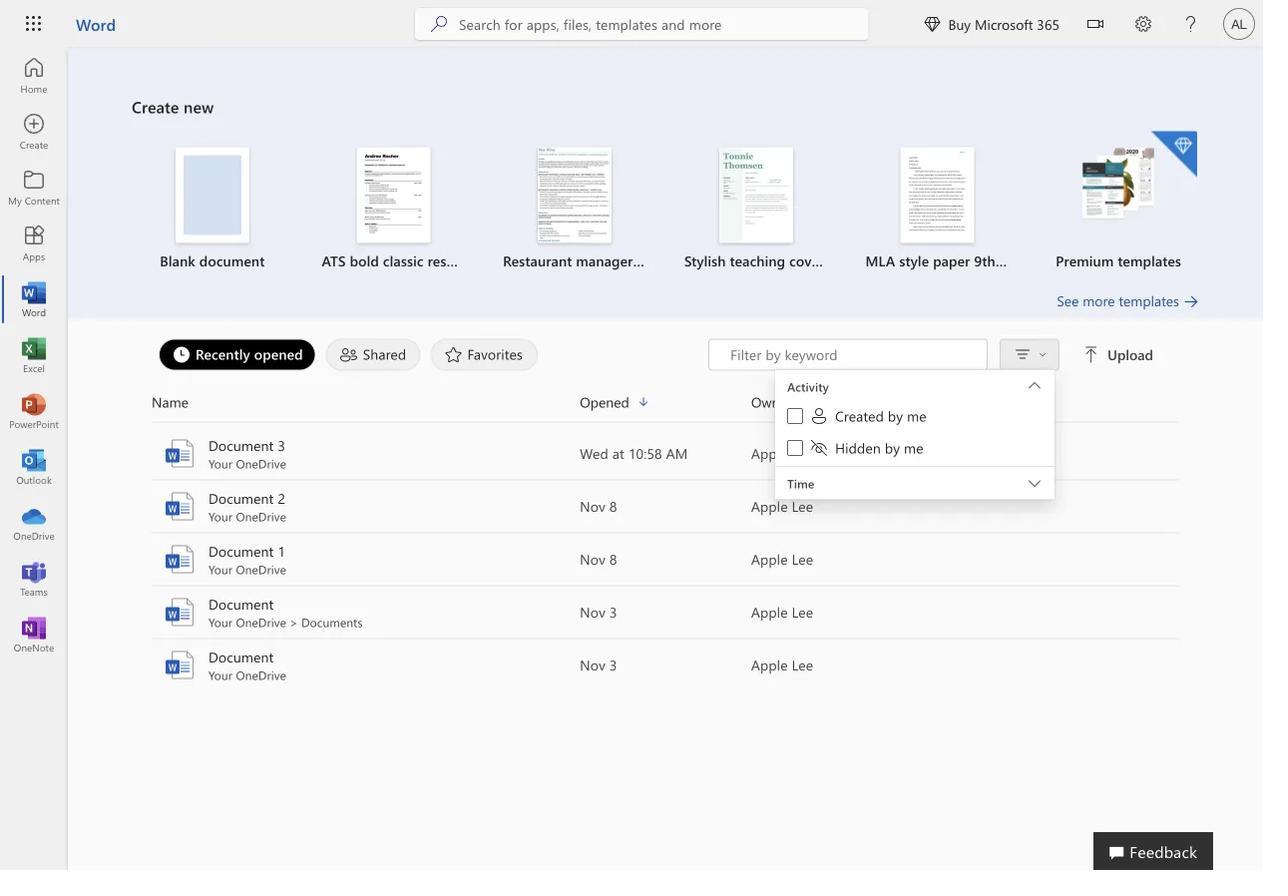 Task type: locate. For each thing, give the bounding box(es) containing it.
nov for document your onedrive > documents
[[580, 603, 606, 621]]

see more templates button
[[1058, 291, 1200, 311]]

your down "document your onedrive > documents"
[[209, 667, 233, 683]]

onedrive down 1
[[236, 562, 287, 578]]

3 apple lee from the top
[[752, 550, 814, 569]]

8 for 2
[[610, 497, 618, 516]]

cover
[[790, 252, 825, 270]]

opened
[[254, 345, 303, 363]]

wed at 10:58 am
[[580, 444, 688, 463]]

1 vertical spatial name document cell
[[152, 647, 580, 683]]

ats bold classic resume image
[[357, 147, 431, 243]]

onedrive inside document 2 your onedrive
[[236, 509, 287, 525]]

4 your from the top
[[209, 614, 233, 630]]

premium
[[1056, 252, 1115, 270]]

activity
[[788, 379, 830, 395], [923, 393, 969, 411]]

list containing blank document
[[132, 129, 1200, 291]]

nov 8
[[580, 497, 618, 516], [580, 550, 618, 569]]

recently
[[196, 345, 250, 363]]

nov 3 for document your onedrive
[[580, 656, 618, 674]]

2 resume from the left
[[637, 252, 685, 270]]

restaurant manager resume image
[[538, 147, 612, 243]]

2 nov from the top
[[580, 550, 606, 569]]

navigation
[[0, 48, 68, 663]]

word image
[[24, 290, 44, 309], [164, 438, 196, 470], [164, 544, 196, 576], [164, 597, 196, 628], [164, 649, 196, 681]]

onedrive for 3
[[236, 456, 287, 472]]

am
[[667, 444, 688, 463]]

2 your from the top
[[209, 509, 233, 525]]

style
[[900, 252, 930, 270]]

onedrive inside document 3 your onedrive
[[236, 456, 287, 472]]

3 apple from the top
[[752, 550, 788, 569]]

1 8 from the top
[[610, 497, 618, 516]]

word
[[76, 13, 116, 34]]

me up hidden by me checkbox item
[[908, 407, 927, 425]]

0 horizontal spatial resume
[[428, 252, 475, 270]]

ats bold classic resume element
[[315, 147, 475, 271]]

created by me checkbox item
[[776, 402, 1055, 434]]

1 your from the top
[[209, 456, 233, 472]]

document inside document 2 your onedrive
[[209, 489, 274, 508]]

1 document from the top
[[209, 436, 274, 455]]

4 lee from the top
[[792, 603, 814, 621]]

ats bold classic resume
[[322, 252, 475, 270]]

me down created by me checkbox item
[[905, 439, 924, 457]]

templates inside 'list'
[[1118, 252, 1182, 270]]

by inside checkbox item
[[885, 439, 901, 457]]

your inside document 2 your onedrive
[[209, 509, 233, 525]]

by up hidden by me
[[888, 407, 904, 425]]

premium templates element
[[1041, 131, 1198, 271]]

outlook image
[[24, 457, 44, 477]]

4 document from the top
[[209, 595, 274, 613]]

created
[[836, 407, 884, 425]]

premium templates
[[1056, 252, 1182, 270]]

1 horizontal spatial resume
[[637, 252, 685, 270]]

5 apple lee from the top
[[752, 656, 814, 674]]

word image
[[164, 491, 196, 523]]

al
[[1232, 16, 1248, 31]]

feedback
[[1130, 841, 1198, 862]]

1 lee from the top
[[792, 444, 814, 463]]

none search field inside 'word' banner
[[415, 8, 869, 40]]

2 apple lee from the top
[[752, 497, 814, 516]]

your
[[209, 456, 233, 472], [209, 509, 233, 525], [209, 562, 233, 578], [209, 614, 233, 630], [209, 667, 233, 683]]

onedrive down "document your onedrive > documents"
[[236, 667, 287, 683]]

2 vertical spatial 3
[[610, 656, 618, 674]]

word banner
[[0, 0, 1264, 51]]

row
[[152, 391, 1180, 423]]

by inside checkbox item
[[888, 407, 904, 425]]

 button
[[1007, 341, 1053, 369]]

hidden
[[836, 439, 881, 457]]

document
[[199, 252, 265, 270]]

1 nov 8 from the top
[[580, 497, 618, 516]]

lee
[[792, 444, 814, 463], [792, 497, 814, 516], [792, 550, 814, 569], [792, 603, 814, 621], [792, 656, 814, 674]]

your inside document your onedrive
[[209, 667, 233, 683]]

1 vertical spatial nov 3
[[580, 656, 618, 674]]

onedrive down 2
[[236, 509, 287, 525]]

hidden by me element
[[810, 438, 924, 458]]

owner button
[[752, 391, 923, 414]]

0 vertical spatial by
[[888, 407, 904, 425]]

document inside document 1 your onedrive
[[209, 542, 274, 561]]

1 vertical spatial by
[[885, 439, 901, 457]]

create
[[132, 96, 179, 117]]

4 nov from the top
[[580, 656, 606, 674]]

document inside document your onedrive
[[209, 648, 274, 666]]

name document 3 cell
[[152, 436, 580, 472]]

0 vertical spatial name document cell
[[152, 595, 580, 630]]

4 apple lee from the top
[[752, 603, 814, 621]]

document your onedrive
[[209, 648, 287, 683]]

onedrive for 1
[[236, 562, 287, 578]]

2 lee from the top
[[792, 497, 814, 516]]

2 onedrive from the top
[[236, 509, 287, 525]]

nov 8 for document 1
[[580, 550, 618, 569]]

apple
[[752, 444, 788, 463], [752, 497, 788, 516], [752, 550, 788, 569], [752, 603, 788, 621], [752, 656, 788, 674]]

Search box. Suggestions appear as you type. search field
[[459, 8, 869, 40]]

blank
[[160, 252, 196, 270]]

hidden by me
[[836, 439, 924, 457]]

list
[[132, 129, 1200, 291]]

resume
[[428, 252, 475, 270], [637, 252, 685, 270]]

4 onedrive from the top
[[236, 614, 287, 630]]

resume inside "element"
[[637, 252, 685, 270]]

word image inside name document 3 cell
[[164, 438, 196, 470]]

onedrive up 2
[[236, 456, 287, 472]]

mla style paper 9th edition
[[866, 252, 1046, 270]]

apple lee
[[752, 444, 814, 463], [752, 497, 814, 516], [752, 550, 814, 569], [752, 603, 814, 621], [752, 656, 814, 674]]

your down document 2 your onedrive
[[209, 562, 233, 578]]

wed
[[580, 444, 609, 463]]

name document 1 cell
[[152, 542, 580, 578]]

document
[[209, 436, 274, 455], [209, 489, 274, 508], [209, 542, 274, 561], [209, 595, 274, 613], [209, 648, 274, 666]]

hidden by me checkbox item
[[776, 434, 1055, 466]]

your up document 2 your onedrive
[[209, 456, 233, 472]]

home image
[[24, 66, 44, 86]]

apple for document 1 your onedrive
[[752, 550, 788, 569]]

3 document from the top
[[209, 542, 274, 561]]


[[925, 16, 941, 32]]

2 nov 8 from the top
[[580, 550, 618, 569]]

nov 8 for document 2
[[580, 497, 618, 516]]

opened
[[580, 393, 630, 411]]

0 vertical spatial me
[[908, 407, 927, 425]]

me inside created by me element
[[908, 407, 927, 425]]

stylish teaching cover letter
[[685, 252, 863, 270]]

name document cell down name document 1 "cell"
[[152, 595, 580, 630]]

1 onedrive from the top
[[236, 456, 287, 472]]

onedrive
[[236, 456, 287, 472], [236, 509, 287, 525], [236, 562, 287, 578], [236, 614, 287, 630], [236, 667, 287, 683]]

me
[[908, 407, 927, 425], [905, 439, 924, 457]]

3 nov from the top
[[580, 603, 606, 621]]

your right word image
[[209, 509, 233, 525]]

1 nov from the top
[[580, 497, 606, 516]]

microsoft
[[975, 14, 1034, 33]]

name document cell
[[152, 595, 580, 630], [152, 647, 580, 683]]

3 onedrive from the top
[[236, 562, 287, 578]]

1 vertical spatial templates
[[1119, 292, 1180, 310]]

onedrive left >
[[236, 614, 287, 630]]

see more templates
[[1058, 292, 1180, 310]]

document up document 2 your onedrive
[[209, 436, 274, 455]]

document for document 2 your onedrive
[[209, 489, 274, 508]]

by
[[888, 407, 904, 425], [885, 439, 901, 457]]

0 horizontal spatial activity
[[788, 379, 830, 395]]

teaching
[[730, 252, 786, 270]]

tab list
[[154, 339, 709, 371]]

onedrive image
[[24, 513, 44, 533]]

document 2 your onedrive
[[209, 489, 287, 525]]

document inside document 3 your onedrive
[[209, 436, 274, 455]]

8
[[610, 497, 618, 516], [610, 550, 618, 569]]

2 apple from the top
[[752, 497, 788, 516]]

1 vertical spatial 3
[[610, 603, 618, 621]]

1 horizontal spatial activity
[[923, 393, 969, 411]]

resume left stylish
[[637, 252, 685, 270]]

activity down filter by keyword text box
[[788, 379, 830, 395]]

nov 3
[[580, 603, 618, 621], [580, 656, 618, 674]]

document inside "document your onedrive > documents"
[[209, 595, 274, 613]]

activity up hidden by me checkbox item
[[923, 393, 969, 411]]

1
[[278, 542, 286, 561]]

recently opened tab
[[154, 339, 321, 371]]

mla
[[866, 252, 896, 270]]

document left 2
[[209, 489, 274, 508]]

nov
[[580, 497, 606, 516], [580, 550, 606, 569], [580, 603, 606, 621], [580, 656, 606, 674]]

None search field
[[415, 8, 869, 40]]

0 vertical spatial nov 8
[[580, 497, 618, 516]]

tab list containing recently opened
[[154, 339, 709, 371]]

2 8 from the top
[[610, 550, 618, 569]]

1 vertical spatial me
[[905, 439, 924, 457]]

your inside document 3 your onedrive
[[209, 456, 233, 472]]

your for document 2
[[209, 509, 233, 525]]

 upload
[[1084, 345, 1154, 364]]

5 onedrive from the top
[[236, 667, 287, 683]]

1 vertical spatial nov 8
[[580, 550, 618, 569]]

1 apple from the top
[[752, 444, 788, 463]]

your up document your onedrive
[[209, 614, 233, 630]]

templates
[[1118, 252, 1182, 270], [1119, 292, 1180, 310]]

3 lee from the top
[[792, 550, 814, 569]]

row containing name
[[152, 391, 1180, 423]]

your inside document 1 your onedrive
[[209, 562, 233, 578]]

3 your from the top
[[209, 562, 233, 578]]

create new main content
[[68, 48, 1264, 692]]

document 1 your onedrive
[[209, 542, 287, 578]]

1 apple lee from the top
[[752, 444, 814, 463]]

lee for document 3 your onedrive
[[792, 444, 814, 463]]

restaurant
[[503, 252, 572, 270]]

templates up see more templates button
[[1118, 252, 1182, 270]]

resume right classic
[[428, 252, 475, 270]]

1 nov 3 from the top
[[580, 603, 618, 621]]

by down created by me
[[885, 439, 901, 457]]

word image inside name document 1 "cell"
[[164, 544, 196, 576]]

0 vertical spatial 3
[[278, 436, 286, 455]]

0 vertical spatial templates
[[1118, 252, 1182, 270]]

me inside hidden by me element
[[905, 439, 924, 457]]

word image for document your onedrive > documents
[[164, 597, 196, 628]]

menu
[[776, 369, 1055, 370], [776, 370, 1055, 467], [776, 402, 1055, 466]]

activity inside displaying 5 out of 8 files. status
[[788, 379, 830, 395]]

4 apple from the top
[[752, 603, 788, 621]]

shared element
[[326, 339, 421, 371]]

onenote image
[[24, 625, 44, 645]]

5 apple from the top
[[752, 656, 788, 674]]

2 document from the top
[[209, 489, 274, 508]]

nov for document 1 your onedrive
[[580, 550, 606, 569]]

by for hidden
[[885, 439, 901, 457]]

2 menu from the top
[[776, 370, 1055, 467]]

apple lee for document 2 your onedrive
[[752, 497, 814, 516]]

templates right the more
[[1119, 292, 1180, 310]]

document down document 1 your onedrive at the left of page
[[209, 595, 274, 613]]

name document cell down documents
[[152, 647, 580, 683]]

classic
[[383, 252, 424, 270]]

0 vertical spatial nov 3
[[580, 603, 618, 621]]

2 nov 3 from the top
[[580, 656, 618, 674]]

3 for document your onedrive
[[610, 656, 618, 674]]

0 vertical spatial 8
[[610, 497, 618, 516]]

onedrive for 2
[[236, 509, 287, 525]]

5 document from the top
[[209, 648, 274, 666]]

1 vertical spatial 8
[[610, 550, 618, 569]]

favorites
[[468, 345, 523, 363]]

document down "document your onedrive > documents"
[[209, 648, 274, 666]]

5 lee from the top
[[792, 656, 814, 674]]

5 your from the top
[[209, 667, 233, 683]]

document for document 1 your onedrive
[[209, 542, 274, 561]]

onedrive inside document 1 your onedrive
[[236, 562, 287, 578]]

3
[[278, 436, 286, 455], [610, 603, 618, 621], [610, 656, 618, 674]]

restaurant manager resume
[[503, 252, 685, 270]]

paper
[[934, 252, 971, 270]]

document left 1
[[209, 542, 274, 561]]

stylish teaching cover letter element
[[678, 147, 863, 271]]

apple lee for document 3 your onedrive
[[752, 444, 814, 463]]



Task type: describe. For each thing, give the bounding box(es) containing it.
premium templates diamond image
[[1152, 131, 1198, 177]]

recently opened
[[196, 345, 303, 363]]

created by me element
[[810, 406, 927, 426]]

templates inside button
[[1119, 292, 1180, 310]]

blank document
[[160, 252, 265, 270]]

lee for document 2 your onedrive
[[792, 497, 814, 516]]

onedrive inside document your onedrive
[[236, 667, 287, 683]]

more
[[1083, 292, 1116, 310]]

time
[[788, 476, 815, 492]]

name document 2 cell
[[152, 489, 580, 525]]

me for hidden by me
[[905, 439, 924, 457]]

create image
[[24, 122, 44, 142]]

onedrive inside "document your onedrive > documents"
[[236, 614, 287, 630]]

by for created
[[888, 407, 904, 425]]

new
[[184, 96, 214, 117]]

me for created by me
[[908, 407, 927, 425]]

your for document 1
[[209, 562, 233, 578]]

favorites tab
[[426, 339, 543, 371]]

recently opened element
[[159, 339, 316, 371]]

owner
[[752, 393, 792, 411]]

nov for document your onedrive
[[580, 656, 606, 674]]

apple lee for document your onedrive
[[752, 656, 814, 674]]

nov for document 2 your onedrive
[[580, 497, 606, 516]]

powerpoint image
[[24, 401, 44, 421]]

stylish teaching cover letter image
[[720, 147, 793, 243]]

restaurant manager resume element
[[497, 147, 685, 271]]

premium templates image
[[1082, 147, 1156, 221]]

apple lee for document your onedrive > documents
[[752, 603, 814, 621]]

nov 3 for document your onedrive > documents
[[580, 603, 618, 621]]

feedback button
[[1094, 833, 1214, 871]]

word image for document your onedrive
[[164, 649, 196, 681]]

al button
[[1216, 0, 1264, 48]]

list inside create new main content
[[132, 129, 1200, 291]]

name
[[152, 393, 189, 411]]

1 resume from the left
[[428, 252, 475, 270]]

ats
[[322, 252, 346, 270]]

document 3 your onedrive
[[209, 436, 287, 472]]

upload
[[1108, 345, 1154, 364]]

lee for document 1 your onedrive
[[792, 550, 814, 569]]

at
[[613, 444, 625, 463]]

apple for document 2 your onedrive
[[752, 497, 788, 516]]

apple for document your onedrive > documents
[[752, 603, 788, 621]]

mla style paper 9th edition element
[[859, 147, 1046, 271]]

displaying 5 out of 8 files. status
[[709, 339, 1158, 504]]

9th
[[975, 252, 996, 270]]

created by me
[[836, 407, 927, 425]]

10:58
[[629, 444, 663, 463]]

>
[[290, 614, 298, 630]]

manager
[[576, 252, 633, 270]]

activity, column 4 of 4 column header
[[923, 391, 1180, 414]]

1 menu from the top
[[776, 369, 1055, 370]]


[[1088, 16, 1104, 32]]

your for document 3
[[209, 456, 233, 472]]

apple lee for document 1 your onedrive
[[752, 550, 814, 569]]

1 name document cell from the top
[[152, 595, 580, 630]]

word image for document 3 your onedrive
[[164, 438, 196, 470]]

name button
[[152, 391, 580, 414]]

word image for document 1 your onedrive
[[164, 544, 196, 576]]

document for document 3 your onedrive
[[209, 436, 274, 455]]

Filter by keyword text field
[[729, 345, 977, 365]]

document your onedrive > documents
[[209, 595, 363, 630]]

apps image
[[24, 234, 44, 254]]

activity inside 'column header'
[[923, 393, 969, 411]]

stylish
[[685, 252, 726, 270]]

apple for document 3 your onedrive
[[752, 444, 788, 463]]

buy
[[949, 14, 971, 33]]

document for document your onedrive > documents
[[209, 595, 274, 613]]

8 for 1
[[610, 550, 618, 569]]

 buy microsoft 365
[[925, 14, 1060, 33]]

edition
[[1000, 252, 1046, 270]]

teams image
[[24, 569, 44, 589]]

3 inside document 3 your onedrive
[[278, 436, 286, 455]]

row inside create new main content
[[152, 391, 1180, 423]]

my content image
[[24, 178, 44, 198]]

 button
[[1072, 0, 1120, 51]]


[[1039, 351, 1047, 359]]

opened button
[[580, 391, 752, 414]]

2
[[278, 489, 286, 508]]

3 menu from the top
[[776, 402, 1055, 466]]

blank document element
[[134, 147, 291, 271]]


[[1084, 347, 1100, 363]]

favorites element
[[431, 339, 538, 371]]

lee for document your onedrive > documents
[[792, 603, 814, 621]]

document for document your onedrive
[[209, 648, 274, 666]]

tab list inside create new main content
[[154, 339, 709, 371]]

apple for document your onedrive
[[752, 656, 788, 674]]

letter
[[829, 252, 863, 270]]

documents
[[302, 614, 363, 630]]

create new
[[132, 96, 214, 117]]

mla style paper 9th edition image
[[901, 147, 975, 243]]

3 for document your onedrive > documents
[[610, 603, 618, 621]]

365
[[1038, 14, 1060, 33]]

shared tab
[[321, 339, 426, 371]]

lee for document your onedrive
[[792, 656, 814, 674]]

bold
[[350, 252, 379, 270]]

see
[[1058, 292, 1080, 310]]

excel image
[[24, 345, 44, 365]]

2 name document cell from the top
[[152, 647, 580, 683]]

shared
[[363, 345, 407, 363]]

your inside "document your onedrive > documents"
[[209, 614, 233, 630]]



Task type: vqa. For each thing, say whether or not it's contained in the screenshot.
the Apps Image
yes



